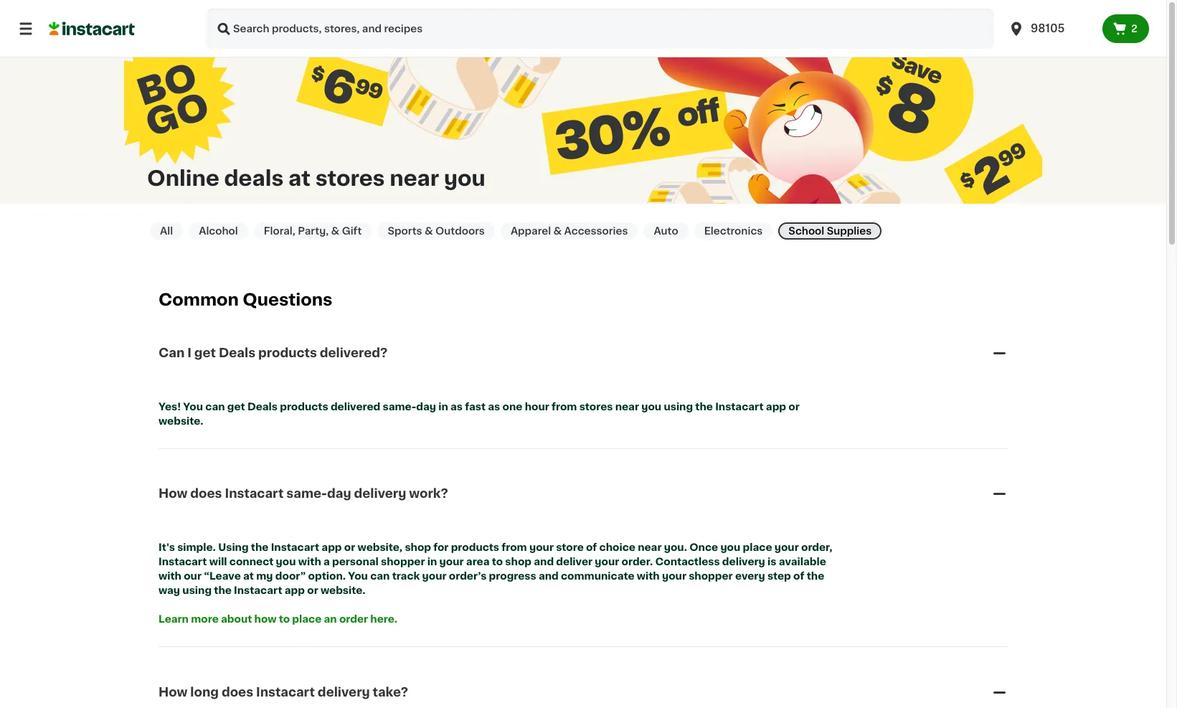 Task type: describe. For each thing, give the bounding box(es) containing it.
track
[[392, 571, 420, 581]]

your down for
[[439, 557, 464, 567]]

0 vertical spatial delivery
[[354, 488, 406, 499]]

1 vertical spatial of
[[793, 571, 804, 581]]

website,
[[358, 542, 403, 552]]

fast
[[465, 401, 486, 411]]

store
[[556, 542, 584, 552]]

in inside yes! you can get deals products delivered same-day in as fast as one hour from stores near you using the instacart app or website.
[[438, 401, 448, 411]]

common
[[159, 292, 239, 308]]

same- inside how does instacart same-day delivery work? dropdown button
[[286, 488, 327, 499]]

choice
[[599, 542, 635, 552]]

can
[[159, 347, 185, 359]]

apparel & accessories link
[[501, 222, 638, 240]]

an
[[324, 614, 337, 624]]

supplies
[[827, 226, 872, 236]]

is
[[768, 557, 776, 567]]

floral, party, & gift link
[[254, 222, 372, 240]]

school
[[789, 226, 824, 236]]

all link
[[150, 222, 183, 240]]

0 vertical spatial stores
[[315, 168, 385, 188]]

instacart logo image
[[49, 20, 135, 37]]

your up 'communicate'
[[595, 557, 619, 567]]

electronics link
[[694, 222, 773, 240]]

you inside yes! you can get deals products delivered same-day in as fast as one hour from stores near you using the instacart app or website.
[[641, 401, 661, 411]]

auto
[[654, 226, 678, 236]]

Search field
[[207, 9, 994, 49]]

it's
[[159, 542, 175, 552]]

1 vertical spatial to
[[279, 614, 290, 624]]

to inside it's simple. using the instacart app or website, shop for products from your store of choice near you. once you place your order, instacart will connect you with a personal shopper in your area to shop and deliver your order. contactless delivery is available with our "leave at my door" option. you can track your order's progress and communicate with your shopper every step of the way using the instacart app or website.
[[492, 557, 503, 567]]

one
[[502, 401, 522, 411]]

work?
[[409, 488, 448, 499]]

you inside it's simple. using the instacart app or website, shop for products from your store of choice near you. once you place your order, instacart will connect you with a personal shopper in your area to shop and deliver your order. contactless delivery is available with our "leave at my door" option. you can track your order's progress and communicate with your shopper every step of the way using the instacart app or website.
[[348, 571, 368, 581]]

2 horizontal spatial with
[[637, 571, 660, 581]]

will
[[209, 557, 227, 567]]

98105 button
[[999, 9, 1103, 49]]

way
[[159, 585, 180, 595]]

for
[[433, 542, 449, 552]]

alcohol
[[199, 226, 238, 236]]

your up is
[[775, 542, 799, 552]]

sports
[[388, 226, 422, 236]]

communicate
[[561, 571, 634, 581]]

app inside yes! you can get deals products delivered same-day in as fast as one hour from stores near you using the instacart app or website.
[[766, 401, 786, 411]]

outdoors
[[435, 226, 485, 236]]

how for how does instacart same-day delivery work?
[[159, 488, 187, 499]]

delivered?
[[320, 347, 388, 359]]

98105 button
[[1008, 9, 1094, 49]]

you.
[[664, 542, 687, 552]]

every
[[735, 571, 765, 581]]

available
[[779, 557, 826, 567]]

learn more about how to place an order here. link
[[159, 614, 397, 624]]

1 horizontal spatial shopper
[[689, 571, 733, 581]]

0 horizontal spatial or
[[307, 585, 318, 595]]

gift
[[342, 226, 362, 236]]

yes!
[[159, 401, 181, 411]]

sports & outdoors link
[[378, 222, 495, 240]]

online
[[147, 168, 219, 188]]

long
[[190, 686, 219, 698]]

order's
[[449, 571, 487, 581]]

1 vertical spatial does
[[222, 686, 253, 698]]

progress
[[489, 571, 536, 581]]

deals inside dropdown button
[[219, 347, 255, 359]]

how long does instacart delivery take? button
[[159, 666, 1008, 708]]

can inside it's simple. using the instacart app or website, shop for products from your store of choice near you. once you place your order, instacart will connect you with a personal shopper in your area to shop and deliver your order. contactless delivery is available with our "leave at my door" option. you can track your order's progress and communicate with your shopper every step of the way using the instacart app or website.
[[370, 571, 390, 581]]

personal
[[332, 557, 379, 567]]

floral,
[[264, 226, 295, 236]]

here.
[[370, 614, 397, 624]]

1 horizontal spatial app
[[322, 542, 342, 552]]

0 horizontal spatial of
[[586, 542, 597, 552]]

0 vertical spatial and
[[534, 557, 554, 567]]

website. inside yes! you can get deals products delivered same-day in as fast as one hour from stores near you using the instacart app or website.
[[159, 416, 203, 426]]

"leave
[[204, 571, 241, 581]]

my
[[256, 571, 273, 581]]

1 vertical spatial or
[[344, 542, 355, 552]]

once
[[689, 542, 718, 552]]

door"
[[275, 571, 306, 581]]

how does instacart same-day delivery work? button
[[159, 468, 1008, 520]]

instacart inside yes! you can get deals products delivered same-day in as fast as one hour from stores near you using the instacart app or website.
[[715, 401, 764, 411]]

alcohol link
[[189, 222, 248, 240]]

it's simple. using the instacart app or website, shop for products from your store of choice near you. once you place your order, instacart will connect you with a personal shopper in your area to shop and deliver your order. contactless delivery is available with our "leave at my door" option. you can track your order's progress and communicate with your shopper every step of the way using the instacart app or website.
[[159, 542, 835, 595]]

get inside yes! you can get deals products delivered same-day in as fast as one hour from stores near you using the instacart app or website.
[[227, 401, 245, 411]]

option.
[[308, 571, 346, 581]]

& for apparel & accessories
[[553, 226, 562, 236]]

auto link
[[644, 222, 688, 240]]

2 button
[[1103, 14, 1149, 43]]



Task type: locate. For each thing, give the bounding box(es) containing it.
1 vertical spatial day
[[327, 488, 351, 499]]

1 horizontal spatial from
[[552, 401, 577, 411]]

1 how from the top
[[159, 488, 187, 499]]

order
[[339, 614, 368, 624]]

0 horizontal spatial get
[[194, 347, 216, 359]]

how up it's
[[159, 488, 187, 499]]

of right the store
[[586, 542, 597, 552]]

more
[[191, 614, 219, 624]]

1 vertical spatial can
[[370, 571, 390, 581]]

does
[[190, 488, 222, 499], [222, 686, 253, 698]]

how for how long does instacart delivery take?
[[159, 686, 187, 698]]

party,
[[298, 226, 329, 236]]

at
[[288, 168, 311, 188], [243, 571, 254, 581]]

learn
[[159, 614, 189, 624]]

website. down the 'yes!'
[[159, 416, 203, 426]]

1 horizontal spatial shop
[[505, 557, 532, 567]]

stores inside yes! you can get deals products delivered same-day in as fast as one hour from stores near you using the instacart app or website.
[[579, 401, 613, 411]]

electronics
[[704, 226, 763, 236]]

1 vertical spatial same-
[[286, 488, 327, 499]]

place inside it's simple. using the instacart app or website, shop for products from your store of choice near you. once you place your order, instacart will connect you with a personal shopper in your area to shop and deliver your order. contactless delivery is available with our "leave at my door" option. you can track your order's progress and communicate with your shopper every step of the way using the instacart app or website.
[[743, 542, 772, 552]]

0 vertical spatial from
[[552, 401, 577, 411]]

1 horizontal spatial as
[[488, 401, 500, 411]]

you right the 'yes!'
[[183, 401, 203, 411]]

0 horizontal spatial using
[[182, 585, 212, 595]]

our
[[184, 571, 202, 581]]

questions
[[243, 292, 332, 308]]

2 vertical spatial products
[[451, 542, 499, 552]]

2 horizontal spatial or
[[789, 401, 800, 411]]

0 horizontal spatial from
[[502, 542, 527, 552]]

near inside it's simple. using the instacart app or website, shop for products from your store of choice near you. once you place your order, instacart will connect you with a personal shopper in your area to shop and deliver your order. contactless delivery is available with our "leave at my door" option. you can track your order's progress and communicate with your shopper every step of the way using the instacart app or website.
[[638, 542, 662, 552]]

as left one
[[488, 401, 500, 411]]

school supplies
[[789, 226, 872, 236]]

area
[[466, 557, 490, 567]]

deals
[[224, 168, 284, 188]]

from up progress
[[502, 542, 527, 552]]

about
[[221, 614, 252, 624]]

order,
[[801, 542, 833, 552]]

1 vertical spatial at
[[243, 571, 254, 581]]

0 horizontal spatial in
[[427, 557, 437, 567]]

can i get deals products delivered? button
[[159, 327, 1008, 379]]

0 vertical spatial or
[[789, 401, 800, 411]]

1 horizontal spatial place
[[743, 542, 772, 552]]

to
[[492, 557, 503, 567], [279, 614, 290, 624]]

can i get deals products delivered?
[[159, 347, 388, 359]]

1 horizontal spatial &
[[425, 226, 433, 236]]

2 as from the left
[[488, 401, 500, 411]]

0 vertical spatial day
[[416, 401, 436, 411]]

in left fast
[[438, 401, 448, 411]]

2 horizontal spatial app
[[766, 401, 786, 411]]

your left the store
[[529, 542, 554, 552]]

with left a on the bottom left of page
[[298, 557, 321, 567]]

stores down the can i get deals products delivered? dropdown button
[[579, 401, 613, 411]]

can right the 'yes!'
[[205, 401, 225, 411]]

1 horizontal spatial using
[[664, 401, 693, 411]]

how left long
[[159, 686, 187, 698]]

1 vertical spatial get
[[227, 401, 245, 411]]

0 horizontal spatial shopper
[[381, 557, 425, 567]]

1 vertical spatial stores
[[579, 401, 613, 411]]

can inside yes! you can get deals products delivered same-day in as fast as one hour from stores near you using the instacart app or website.
[[205, 401, 225, 411]]

same-
[[383, 401, 416, 411], [286, 488, 327, 499]]

to right "area"
[[492, 557, 503, 567]]

1 horizontal spatial same-
[[383, 401, 416, 411]]

1 horizontal spatial to
[[492, 557, 503, 567]]

2 vertical spatial near
[[638, 542, 662, 552]]

1 vertical spatial in
[[427, 557, 437, 567]]

near inside yes! you can get deals products delivered same-day in as fast as one hour from stores near you using the instacart app or website.
[[615, 401, 639, 411]]

shopper
[[381, 557, 425, 567], [689, 571, 733, 581]]

1 horizontal spatial get
[[227, 401, 245, 411]]

2 vertical spatial app
[[285, 585, 305, 595]]

in inside it's simple. using the instacart app or website, shop for products from your store of choice near you. once you place your order, instacart will connect you with a personal shopper in your area to shop and deliver your order. contactless delivery is available with our "leave at my door" option. you can track your order's progress and communicate with your shopper every step of the way using the instacart app or website.
[[427, 557, 437, 567]]

0 horizontal spatial can
[[205, 401, 225, 411]]

0 vertical spatial does
[[190, 488, 222, 499]]

common questions
[[159, 292, 332, 308]]

same- right delivered in the left of the page
[[383, 401, 416, 411]]

0 horizontal spatial same-
[[286, 488, 327, 499]]

shop left for
[[405, 542, 431, 552]]

how long does instacart delivery take?
[[159, 686, 408, 698]]

0 vertical spatial shopper
[[381, 557, 425, 567]]

delivery up every
[[722, 557, 765, 567]]

day
[[416, 401, 436, 411], [327, 488, 351, 499]]

or
[[789, 401, 800, 411], [344, 542, 355, 552], [307, 585, 318, 595]]

1 horizontal spatial or
[[344, 542, 355, 552]]

1 vertical spatial place
[[292, 614, 322, 624]]

simple.
[[177, 542, 216, 552]]

0 horizontal spatial place
[[292, 614, 322, 624]]

1 vertical spatial shopper
[[689, 571, 733, 581]]

2
[[1131, 24, 1138, 34]]

school supplies link
[[779, 222, 882, 240]]

your right track
[[422, 571, 447, 581]]

contactless
[[655, 557, 720, 567]]

products up "area"
[[451, 542, 499, 552]]

delivered
[[331, 401, 380, 411]]

shopper up track
[[381, 557, 425, 567]]

0 vertical spatial of
[[586, 542, 597, 552]]

your down contactless
[[662, 571, 686, 581]]

day left fast
[[416, 401, 436, 411]]

products
[[258, 347, 317, 359], [280, 401, 328, 411], [451, 542, 499, 552]]

1 horizontal spatial at
[[288, 168, 311, 188]]

you
[[183, 401, 203, 411], [348, 571, 368, 581]]

1 vertical spatial app
[[322, 542, 342, 552]]

apparel
[[511, 226, 551, 236]]

the inside yes! you can get deals products delivered same-day in as fast as one hour from stores near you using the instacart app or website.
[[695, 401, 713, 411]]

0 vertical spatial shop
[[405, 542, 431, 552]]

and left deliver
[[534, 557, 554, 567]]

as
[[450, 401, 463, 411], [488, 401, 500, 411]]

0 vertical spatial you
[[183, 401, 203, 411]]

1 vertical spatial deals
[[247, 401, 278, 411]]

0 horizontal spatial shop
[[405, 542, 431, 552]]

1 horizontal spatial stores
[[579, 401, 613, 411]]

0 vertical spatial app
[[766, 401, 786, 411]]

0 horizontal spatial &
[[331, 226, 339, 236]]

0 horizontal spatial as
[[450, 401, 463, 411]]

near down the can i get deals products delivered? dropdown button
[[615, 401, 639, 411]]

1 vertical spatial using
[[182, 585, 212, 595]]

place left an
[[292, 614, 322, 624]]

to right the how in the left bottom of the page
[[279, 614, 290, 624]]

0 vertical spatial same-
[[383, 401, 416, 411]]

1 horizontal spatial day
[[416, 401, 436, 411]]

0 vertical spatial products
[[258, 347, 317, 359]]

can left track
[[370, 571, 390, 581]]

your
[[529, 542, 554, 552], [775, 542, 799, 552], [439, 557, 464, 567], [595, 557, 619, 567], [422, 571, 447, 581], [662, 571, 686, 581]]

get right the i
[[194, 347, 216, 359]]

0 vertical spatial using
[[664, 401, 693, 411]]

1 horizontal spatial of
[[793, 571, 804, 581]]

learn more about how to place an order here.
[[159, 614, 397, 624]]

hour
[[525, 401, 549, 411]]

i
[[187, 347, 191, 359]]

1 horizontal spatial in
[[438, 401, 448, 411]]

0 vertical spatial to
[[492, 557, 503, 567]]

1 horizontal spatial with
[[298, 557, 321, 567]]

delivery
[[354, 488, 406, 499], [722, 557, 765, 567], [318, 686, 370, 698]]

1 vertical spatial how
[[159, 686, 187, 698]]

at inside it's simple. using the instacart app or website, shop for products from your store of choice near you. once you place your order, instacart will connect you with a personal shopper in your area to shop and deliver your order. contactless delivery is available with our "leave at my door" option. you can track your order's progress and communicate with your shopper every step of the way using the instacart app or website.
[[243, 571, 254, 581]]

1 vertical spatial near
[[615, 401, 639, 411]]

as left fast
[[450, 401, 463, 411]]

day up a on the bottom left of page
[[327, 488, 351, 499]]

0 horizontal spatial with
[[159, 571, 181, 581]]

0 horizontal spatial app
[[285, 585, 305, 595]]

0 vertical spatial place
[[743, 542, 772, 552]]

floral, party, & gift
[[264, 226, 362, 236]]

how
[[159, 488, 187, 499], [159, 686, 187, 698]]

0 vertical spatial at
[[288, 168, 311, 188]]

delivery left work?
[[354, 488, 406, 499]]

stores up gift at top left
[[315, 168, 385, 188]]

day inside dropdown button
[[327, 488, 351, 499]]

1 horizontal spatial you
[[348, 571, 368, 581]]

get
[[194, 347, 216, 359], [227, 401, 245, 411]]

0 vertical spatial can
[[205, 401, 225, 411]]

products inside dropdown button
[[258, 347, 317, 359]]

how
[[254, 614, 276, 624]]

stores
[[315, 168, 385, 188], [579, 401, 613, 411]]

all
[[160, 226, 173, 236]]

2 vertical spatial or
[[307, 585, 318, 595]]

products left delivered in the left of the page
[[280, 401, 328, 411]]

a
[[324, 557, 330, 567]]

2 vertical spatial delivery
[[318, 686, 370, 698]]

0 horizontal spatial website.
[[159, 416, 203, 426]]

near up sports
[[390, 168, 439, 188]]

1 vertical spatial and
[[539, 571, 559, 581]]

you inside yes! you can get deals products delivered same-day in as fast as one hour from stores near you using the instacart app or website.
[[183, 401, 203, 411]]

0 horizontal spatial at
[[243, 571, 254, 581]]

0 horizontal spatial stores
[[315, 168, 385, 188]]

website. down option.
[[321, 585, 366, 595]]

near
[[390, 168, 439, 188], [615, 401, 639, 411], [638, 542, 662, 552]]

of down available
[[793, 571, 804, 581]]

in down for
[[427, 557, 437, 567]]

products inside yes! you can get deals products delivered same-day in as fast as one hour from stores near you using the instacart app or website.
[[280, 401, 328, 411]]

and
[[534, 557, 554, 567], [539, 571, 559, 581]]

take?
[[373, 686, 408, 698]]

from right the hour
[[552, 401, 577, 411]]

1 & from the left
[[331, 226, 339, 236]]

0 vertical spatial how
[[159, 488, 187, 499]]

None search field
[[207, 9, 994, 49]]

using
[[218, 542, 249, 552]]

1 vertical spatial delivery
[[722, 557, 765, 567]]

or inside yes! you can get deals products delivered same-day in as fast as one hour from stores near you using the instacart app or website.
[[789, 401, 800, 411]]

connect
[[229, 557, 274, 567]]

yes! you can get deals products delivered same-day in as fast as one hour from stores near you using the instacart app or website.
[[159, 401, 802, 426]]

0 vertical spatial in
[[438, 401, 448, 411]]

0 horizontal spatial day
[[327, 488, 351, 499]]

at right the deals
[[288, 168, 311, 188]]

step
[[767, 571, 791, 581]]

you down personal
[[348, 571, 368, 581]]

3 & from the left
[[553, 226, 562, 236]]

day inside yes! you can get deals products delivered same-day in as fast as one hour from stores near you using the instacart app or website.
[[416, 401, 436, 411]]

with up way
[[159, 571, 181, 581]]

from
[[552, 401, 577, 411], [502, 542, 527, 552]]

1 vertical spatial shop
[[505, 557, 532, 567]]

in
[[438, 401, 448, 411], [427, 557, 437, 567]]

deliver
[[556, 557, 593, 567]]

2 & from the left
[[425, 226, 433, 236]]

0 vertical spatial near
[[390, 168, 439, 188]]

and down deliver
[[539, 571, 559, 581]]

how does instacart same-day delivery work?
[[159, 488, 448, 499]]

shopper down contactless
[[689, 571, 733, 581]]

& left gift at top left
[[331, 226, 339, 236]]

1 horizontal spatial website.
[[321, 585, 366, 595]]

0 horizontal spatial to
[[279, 614, 290, 624]]

delivery left the take?
[[318, 686, 370, 698]]

can
[[205, 401, 225, 411], [370, 571, 390, 581]]

2 how from the top
[[159, 686, 187, 698]]

& right apparel
[[553, 226, 562, 236]]

0 vertical spatial get
[[194, 347, 216, 359]]

& right sports
[[425, 226, 433, 236]]

deals right the i
[[219, 347, 255, 359]]

products down questions at the top left of page
[[258, 347, 317, 359]]

deals down can i get deals products delivered?
[[247, 401, 278, 411]]

you
[[444, 168, 486, 188], [641, 401, 661, 411], [720, 542, 741, 552], [276, 557, 296, 567]]

sports & outdoors
[[388, 226, 485, 236]]

online deals at stores near you main content
[[0, 0, 1166, 708]]

products inside it's simple. using the instacart app or website, shop for products from your store of choice near you. once you place your order, instacart will connect you with a personal shopper in your area to shop and deliver your order. contactless delivery is available with our "leave at my door" option. you can track your order's progress and communicate with your shopper every step of the way using the instacart app or website.
[[451, 542, 499, 552]]

from inside yes! you can get deals products delivered same-day in as fast as one hour from stores near you using the instacart app or website.
[[552, 401, 577, 411]]

at down connect
[[243, 571, 254, 581]]

place up is
[[743, 542, 772, 552]]

2 horizontal spatial &
[[553, 226, 562, 236]]

the
[[695, 401, 713, 411], [251, 542, 269, 552], [807, 571, 824, 581], [214, 585, 232, 595]]

98105
[[1031, 23, 1065, 34]]

delivery inside it's simple. using the instacart app or website, shop for products from your store of choice near you. once you place your order, instacart will connect you with a personal shopper in your area to shop and deliver your order. contactless delivery is available with our "leave at my door" option. you can track your order's progress and communicate with your shopper every step of the way using the instacart app or website.
[[722, 557, 765, 567]]

accessories
[[564, 226, 628, 236]]

order.
[[622, 557, 653, 567]]

1 vertical spatial website.
[[321, 585, 366, 595]]

website. inside it's simple. using the instacart app or website, shop for products from your store of choice near you. once you place your order, instacart will connect you with a personal shopper in your area to shop and deliver your order. contactless delivery is available with our "leave at my door" option. you can track your order's progress and communicate with your shopper every step of the way using the instacart app or website.
[[321, 585, 366, 595]]

same- inside yes! you can get deals products delivered same-day in as fast as one hour from stores near you using the instacart app or website.
[[383, 401, 416, 411]]

place
[[743, 542, 772, 552], [292, 614, 322, 624]]

1 vertical spatial from
[[502, 542, 527, 552]]

1 as from the left
[[450, 401, 463, 411]]

using inside yes! you can get deals products delivered same-day in as fast as one hour from stores near you using the instacart app or website.
[[664, 401, 693, 411]]

deals inside yes! you can get deals products delivered same-day in as fast as one hour from stores near you using the instacart app or website.
[[247, 401, 278, 411]]

& for sports & outdoors
[[425, 226, 433, 236]]

from inside it's simple. using the instacart app or website, shop for products from your store of choice near you. once you place your order, instacart will connect you with a personal shopper in your area to shop and deliver your order. contactless delivery is available with our "leave at my door" option. you can track your order's progress and communicate with your shopper every step of the way using the instacart app or website.
[[502, 542, 527, 552]]

1 horizontal spatial can
[[370, 571, 390, 581]]

same- up a on the bottom left of page
[[286, 488, 327, 499]]

0 vertical spatial website.
[[159, 416, 203, 426]]

0 horizontal spatial you
[[183, 401, 203, 411]]

online deals at stores near you
[[147, 168, 486, 188]]

using inside it's simple. using the instacart app or website, shop for products from your store of choice near you. once you place your order, instacart will connect you with a personal shopper in your area to shop and deliver your order. contactless delivery is available with our "leave at my door" option. you can track your order's progress and communicate with your shopper every step of the way using the instacart app or website.
[[182, 585, 212, 595]]

does right long
[[222, 686, 253, 698]]

1 vertical spatial products
[[280, 401, 328, 411]]

near up order.
[[638, 542, 662, 552]]

get inside dropdown button
[[194, 347, 216, 359]]

does up the simple.
[[190, 488, 222, 499]]

0 vertical spatial deals
[[219, 347, 255, 359]]

with down order.
[[637, 571, 660, 581]]

get down can i get deals products delivered?
[[227, 401, 245, 411]]

apparel & accessories
[[511, 226, 628, 236]]

1 vertical spatial you
[[348, 571, 368, 581]]

shop
[[405, 542, 431, 552], [505, 557, 532, 567]]

shop up progress
[[505, 557, 532, 567]]



Task type: vqa. For each thing, say whether or not it's contained in the screenshot.
WEBSITE.
yes



